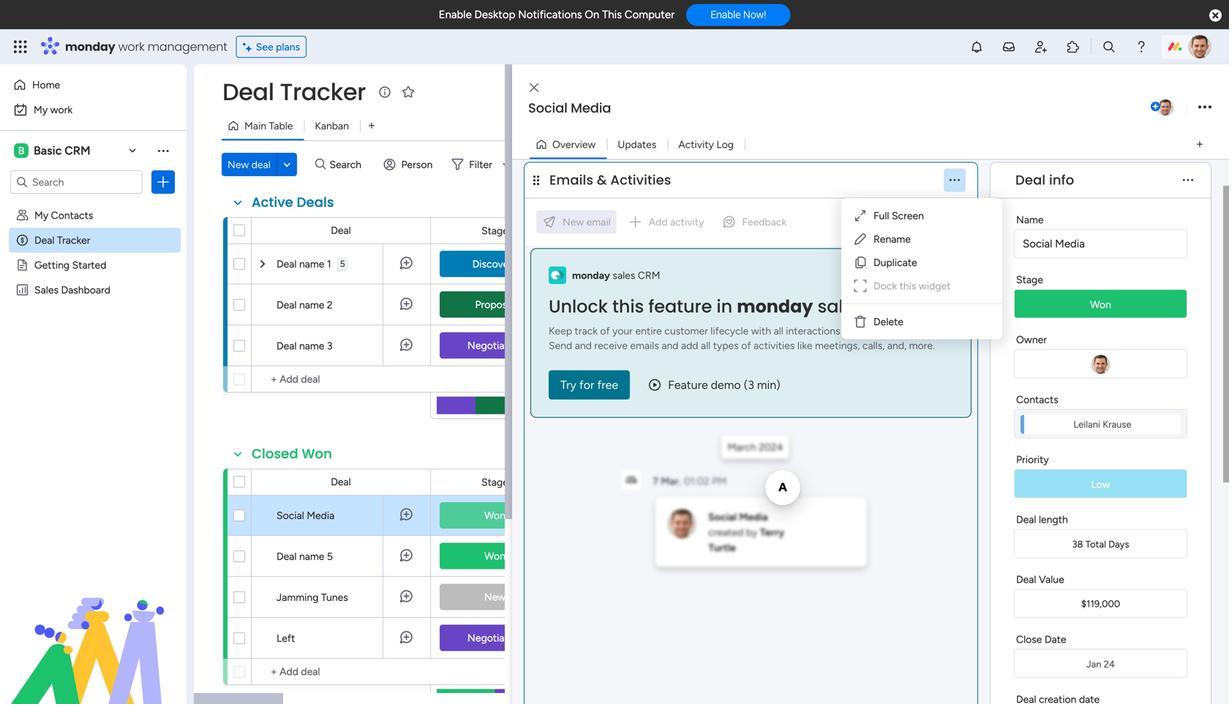 Task type: describe. For each thing, give the bounding box(es) containing it.
basic crm
[[34, 144, 90, 158]]

free
[[598, 378, 619, 392]]

deal info
[[1016, 171, 1075, 190]]

this
[[602, 8, 622, 21]]

5 button
[[337, 244, 348, 285]]

deal up 5 button
[[331, 224, 351, 237]]

monday work management
[[65, 38, 227, 55]]

stage field for active deals
[[478, 223, 512, 239]]

home
[[32, 79, 60, 91]]

public dashboard image
[[15, 283, 29, 297]]

crm inside workspace selection element
[[65, 144, 90, 158]]

closed won
[[252, 445, 332, 464]]

3
[[327, 340, 333, 352]]

send
[[549, 340, 573, 352]]

7
[[653, 475, 659, 488]]

person button
[[378, 153, 442, 176]]

list box containing my contacts
[[0, 200, 187, 500]]

enable for enable now!
[[711, 9, 741, 21]]

enable for enable desktop notifications on this computer
[[439, 8, 472, 21]]

0 horizontal spatial contacts
[[51, 209, 93, 222]]

for
[[580, 378, 595, 392]]

deal name 1
[[277, 258, 331, 270]]

1 horizontal spatial deal tracker
[[223, 76, 366, 108]]

activity log
[[679, 138, 734, 151]]

demo
[[711, 378, 741, 392]]

main table button
[[222, 114, 304, 138]]

calls,
[[863, 340, 885, 352]]

one
[[854, 325, 871, 337]]

deal tracker inside list box
[[34, 234, 90, 247]]

deal inside deal length 38 total days
[[1017, 514, 1037, 526]]

jan 24
[[1087, 659, 1116, 671]]

my work option
[[9, 98, 178, 122]]

jan
[[1087, 659, 1102, 671]]

stage field for closed won
[[478, 475, 512, 491]]

try
[[561, 378, 577, 392]]

work for monday
[[118, 38, 145, 55]]

duplicate
[[874, 257, 918, 269]]

deal left value
[[1017, 574, 1037, 586]]

help button
[[1155, 663, 1206, 687]]

owner
[[1017, 334, 1047, 346]]

won inside field
[[302, 445, 332, 464]]

2 more dots image from the left
[[1184, 175, 1194, 186]]

desktop
[[475, 8, 516, 21]]

Deal info field
[[1012, 171, 1078, 190]]

1 vertical spatial in
[[843, 325, 851, 337]]

01:02
[[684, 475, 710, 488]]

try for free
[[561, 378, 619, 392]]

see plans button
[[236, 36, 307, 58]]

activities
[[611, 171, 672, 190]]

$119,000
[[1082, 599, 1121, 610]]

more.
[[910, 340, 935, 352]]

dock this widget menu item
[[853, 277, 991, 295]]

monday for monday work management
[[65, 38, 115, 55]]

started
[[72, 259, 106, 272]]

my work link
[[9, 98, 178, 122]]

sales dashboard
[[34, 284, 110, 296]]

Social Media field
[[525, 99, 1148, 118]]

update feed image
[[1002, 40, 1017, 54]]

meetings,
[[815, 340, 860, 352]]

terry
[[760, 527, 785, 539]]

menu containing full screen
[[842, 198, 1003, 340]]

deal left 3
[[277, 340, 297, 352]]

delete image
[[853, 315, 868, 329]]

emails & activities
[[550, 171, 672, 190]]

overview button
[[530, 133, 607, 156]]

customer
[[665, 325, 708, 337]]

this for dock
[[900, 280, 917, 292]]

enable now! button
[[687, 4, 791, 26]]

name for 5
[[299, 551, 325, 563]]

0 horizontal spatial in
[[717, 295, 733, 319]]

turtle
[[709, 542, 736, 554]]

dapulse drag handle 3 image
[[534, 175, 539, 186]]

log
[[717, 138, 734, 151]]

&
[[597, 171, 607, 190]]

crm inside unlock this feature in monday sales crm keep track of your entire customer lifecycle with all interactions in one clear timeline. send and receive emails and add all types of activities like meetings, calls, and, more.
[[868, 295, 908, 319]]

priority
[[1017, 454, 1049, 466]]

v2 search image
[[315, 156, 326, 173]]

name for 2
[[299, 299, 325, 311]]

deal left 1
[[277, 258, 297, 270]]

workspace options image
[[156, 143, 171, 158]]

table
[[269, 120, 293, 132]]

+ Add deal text field
[[259, 371, 424, 389]]

Closed Won field
[[248, 445, 336, 464]]

(3
[[744, 378, 755, 392]]

receive
[[595, 340, 628, 352]]

invite members image
[[1034, 40, 1049, 54]]

your
[[613, 325, 633, 337]]

2 vertical spatial social media
[[277, 510, 335, 522]]

arrow down image
[[498, 156, 515, 173]]

0 horizontal spatial options image
[[156, 175, 171, 190]]

lottie animation image
[[0, 557, 187, 705]]

2 horizontal spatial social media
[[1023, 238, 1085, 251]]

social media created by
[[709, 511, 768, 539]]

my for my work
[[34, 104, 48, 116]]

pm
[[712, 475, 727, 488]]

2
[[327, 299, 333, 311]]

+ Add deal text field
[[259, 664, 424, 681]]

closed
[[252, 445, 298, 464]]

like
[[798, 340, 813, 352]]

enable now!
[[711, 9, 767, 21]]

rename image
[[853, 232, 868, 247]]

jamming
[[277, 592, 319, 604]]

sales
[[34, 284, 59, 296]]

1 horizontal spatial crm
[[638, 269, 661, 282]]

discovery
[[473, 258, 518, 270]]

2 and from the left
[[662, 340, 679, 352]]

jamming tunes
[[277, 592, 348, 604]]

info
[[1050, 171, 1075, 190]]

tunes
[[321, 592, 348, 604]]

media down info
[[1056, 238, 1085, 251]]

public board image
[[15, 258, 29, 272]]

unlock
[[549, 295, 608, 319]]

notifications image
[[970, 40, 984, 54]]

dashboard
[[61, 284, 110, 296]]

emails
[[630, 340, 659, 352]]

interactions
[[786, 325, 841, 337]]

lottie animation element
[[0, 557, 187, 705]]

activities
[[754, 340, 795, 352]]

negotiation for left
[[468, 632, 523, 645]]

with
[[751, 325, 772, 337]]

proposal
[[475, 299, 515, 311]]

on
[[585, 8, 600, 21]]

monday for monday sales crm
[[572, 269, 610, 282]]

social down name
[[1023, 238, 1053, 251]]

deal inside the deal info field
[[1016, 171, 1046, 190]]

krause
[[1103, 419, 1132, 431]]



Task type: locate. For each thing, give the bounding box(es) containing it.
0 vertical spatial all
[[774, 325, 784, 337]]

add view image
[[369, 121, 375, 131], [1197, 139, 1203, 150]]

monday inside unlock this feature in monday sales crm keep track of your entire customer lifecycle with all interactions in one clear timeline. send and receive emails and add all types of activities like meetings, calls, and, more.
[[737, 295, 813, 319]]

crm down dock
[[868, 295, 908, 319]]

dapulse close image
[[1210, 8, 1222, 23]]

deal right dapulse drag handle 3 image
[[1016, 171, 1046, 190]]

emails
[[550, 171, 594, 190]]

in left one
[[843, 325, 851, 337]]

2 stage field from the top
[[478, 475, 512, 491]]

this inside menu item
[[900, 280, 917, 292]]

1 vertical spatial of
[[742, 340, 751, 352]]

social
[[528, 99, 568, 117], [1023, 238, 1053, 251], [277, 510, 304, 522], [709, 511, 737, 524]]

1 vertical spatial my
[[34, 209, 48, 222]]

1 negotiation from the top
[[468, 340, 523, 352]]

sales inside unlock this feature in monday sales crm keep track of your entire customer lifecycle with all interactions in one clear timeline. send and receive emails and add all types of activities like meetings, calls, and, more.
[[818, 295, 864, 319]]

1 horizontal spatial social media
[[528, 99, 611, 117]]

enable inside button
[[711, 9, 741, 21]]

full screen
[[874, 210, 924, 222]]

stage for deals
[[482, 225, 509, 237]]

0 vertical spatial tracker
[[280, 76, 366, 108]]

leilani
[[1074, 419, 1101, 431]]

deal up main on the left top of page
[[223, 76, 274, 108]]

home option
[[9, 73, 178, 97]]

all up activities
[[774, 325, 784, 337]]

my for my contacts
[[34, 209, 48, 222]]

1 vertical spatial work
[[50, 104, 73, 116]]

and,
[[888, 340, 907, 352]]

of up receive
[[600, 325, 610, 337]]

new deal button
[[222, 153, 277, 176]]

0 vertical spatial of
[[600, 325, 610, 337]]

work for my
[[50, 104, 73, 116]]

feature demo (3 min)
[[668, 378, 781, 392]]

deal up 'jamming'
[[277, 551, 297, 563]]

feature demo (3 min) button
[[636, 371, 793, 400]]

kanban
[[315, 120, 349, 132]]

deal left 2
[[277, 299, 297, 311]]

my inside option
[[34, 104, 48, 116]]

1 horizontal spatial contacts
[[1017, 394, 1059, 406]]

1 horizontal spatial tracker
[[280, 76, 366, 108]]

sales up your
[[613, 269, 636, 282]]

deal name 5
[[277, 551, 333, 563]]

full
[[874, 210, 890, 222]]

0 horizontal spatial add view image
[[369, 121, 375, 131]]

tracker
[[280, 76, 366, 108], [57, 234, 90, 247]]

deal down closed won field
[[331, 476, 351, 489]]

options image down workspace options "image"
[[156, 175, 171, 190]]

of right types
[[742, 340, 751, 352]]

select product image
[[13, 40, 28, 54]]

options image
[[1199, 98, 1212, 117], [156, 175, 171, 190]]

0 vertical spatial deal tracker
[[223, 76, 366, 108]]

1 vertical spatial sales
[[818, 295, 864, 319]]

name
[[1017, 214, 1044, 226]]

5 up tunes
[[327, 551, 333, 563]]

0 vertical spatial options image
[[1199, 98, 1212, 117]]

dock this widget image
[[853, 279, 868, 294]]

Emails & Activities field
[[546, 171, 675, 190]]

work
[[118, 38, 145, 55], [50, 104, 73, 116]]

duplicate image
[[853, 255, 868, 270]]

track
[[575, 325, 598, 337]]

media up the by
[[740, 511, 768, 524]]

Deal Tracker field
[[219, 76, 370, 108]]

1 horizontal spatial all
[[774, 325, 784, 337]]

dock this widget
[[874, 280, 951, 292]]

my work
[[34, 104, 73, 116]]

0 horizontal spatial monday
[[65, 38, 115, 55]]

by
[[746, 527, 758, 539]]

work down home
[[50, 104, 73, 116]]

see
[[256, 41, 273, 53]]

0 horizontal spatial of
[[600, 325, 610, 337]]

1 vertical spatial social media
[[1023, 238, 1085, 251]]

1 name from the top
[[299, 258, 325, 270]]

rename
[[874, 233, 911, 246]]

0 vertical spatial social media
[[528, 99, 611, 117]]

low
[[1092, 479, 1111, 491]]

terry turtle image
[[1156, 98, 1176, 117]]

option
[[0, 202, 187, 205]]

5 right 1
[[340, 259, 345, 269]]

0 vertical spatial stage
[[482, 225, 509, 237]]

list box
[[0, 200, 187, 500]]

5 inside 5 button
[[340, 259, 345, 269]]

2 vertical spatial monday
[[737, 295, 813, 319]]

0 vertical spatial sales
[[613, 269, 636, 282]]

0 vertical spatial add view image
[[369, 121, 375, 131]]

new deal
[[228, 158, 271, 171]]

deal name 2
[[277, 299, 333, 311]]

2 horizontal spatial monday
[[737, 295, 813, 319]]

work inside option
[[50, 104, 73, 116]]

negotiation
[[468, 340, 523, 352], [468, 632, 523, 645]]

this inside unlock this feature in monday sales crm keep track of your entire customer lifecycle with all interactions in one clear timeline. send and receive emails and add all types of activities like meetings, calls, and, more.
[[613, 295, 644, 319]]

social media down name
[[1023, 238, 1085, 251]]

screen
[[892, 210, 924, 222]]

close image
[[530, 83, 539, 93]]

name left 1
[[299, 258, 325, 270]]

home link
[[9, 73, 178, 97]]

sales down dock this widget icon
[[818, 295, 864, 319]]

0 horizontal spatial enable
[[439, 8, 472, 21]]

0 horizontal spatial deal tracker
[[34, 234, 90, 247]]

1 more dots image from the left
[[950, 175, 960, 186]]

1 enable from the left
[[439, 8, 472, 21]]

workspace selection element
[[14, 142, 93, 160]]

2 name from the top
[[299, 299, 325, 311]]

1 horizontal spatial options image
[[1199, 98, 1212, 117]]

media up deal name 5
[[307, 510, 335, 522]]

1 vertical spatial add view image
[[1197, 139, 1203, 150]]

in up lifecycle
[[717, 295, 733, 319]]

0 horizontal spatial 5
[[327, 551, 333, 563]]

social down close icon
[[528, 99, 568, 117]]

2 horizontal spatial crm
[[868, 295, 908, 319]]

menu
[[842, 198, 1003, 340]]

options image right terry turtle icon
[[1199, 98, 1212, 117]]

terry turtle
[[709, 527, 785, 554]]

lifecycle
[[711, 325, 749, 337]]

media inside field
[[571, 99, 611, 117]]

active
[[252, 193, 293, 212]]

full screen image
[[853, 209, 868, 223]]

Search in workspace field
[[31, 174, 122, 191]]

0 vertical spatial negotiation
[[468, 340, 523, 352]]

social up created
[[709, 511, 737, 524]]

contacts up priority
[[1017, 394, 1059, 406]]

0 vertical spatial 5
[[340, 259, 345, 269]]

media up overview
[[571, 99, 611, 117]]

0 horizontal spatial and
[[575, 340, 592, 352]]

min)
[[757, 378, 781, 392]]

0 vertical spatial new
[[228, 158, 249, 171]]

0 horizontal spatial more dots image
[[950, 175, 960, 186]]

terry turtle image
[[1189, 35, 1212, 59]]

basic
[[34, 144, 62, 158]]

dapulse addbtn image
[[1151, 102, 1161, 112]]

my
[[34, 104, 48, 116], [34, 209, 48, 222]]

1 vertical spatial stage
[[1017, 274, 1044, 286]]

0 vertical spatial contacts
[[51, 209, 93, 222]]

plans
[[276, 41, 300, 53]]

2 negotiation from the top
[[468, 632, 523, 645]]

name for 3
[[299, 340, 325, 352]]

now!
[[744, 9, 767, 21]]

0 vertical spatial work
[[118, 38, 145, 55]]

person
[[401, 158, 433, 171]]

search everything image
[[1102, 40, 1117, 54]]

1 vertical spatial options image
[[156, 175, 171, 190]]

deals
[[297, 193, 334, 212]]

0 vertical spatial crm
[[65, 144, 90, 158]]

active deals
[[252, 193, 334, 212]]

1 horizontal spatial add view image
[[1197, 139, 1203, 150]]

0 horizontal spatial crm
[[65, 144, 90, 158]]

enable left now!
[[711, 9, 741, 21]]

filter button
[[446, 153, 515, 176]]

1 vertical spatial new
[[484, 591, 506, 604]]

0 vertical spatial stage field
[[478, 223, 512, 239]]

add to favorites image
[[401, 85, 416, 99]]

monday up home option
[[65, 38, 115, 55]]

1 horizontal spatial of
[[742, 340, 751, 352]]

deal name 3
[[277, 340, 333, 352]]

0 vertical spatial in
[[717, 295, 733, 319]]

1 vertical spatial contacts
[[1017, 394, 1059, 406]]

name up "jamming tunes"
[[299, 551, 325, 563]]

1 horizontal spatial this
[[900, 280, 917, 292]]

stage for won
[[482, 477, 509, 489]]

1 horizontal spatial and
[[662, 340, 679, 352]]

0 horizontal spatial tracker
[[57, 234, 90, 247]]

social media inside field
[[528, 99, 611, 117]]

activity
[[679, 138, 714, 151]]

crm up feature
[[638, 269, 661, 282]]

deal up getting
[[34, 234, 55, 247]]

try for free button
[[549, 371, 630, 400]]

help
[[1168, 668, 1194, 683]]

0 horizontal spatial this
[[613, 295, 644, 319]]

1 vertical spatial deal tracker
[[34, 234, 90, 247]]

entire
[[636, 325, 662, 337]]

deal tracker down my contacts
[[34, 234, 90, 247]]

monday up the unlock
[[572, 269, 610, 282]]

new inside button
[[228, 158, 249, 171]]

computer
[[625, 8, 675, 21]]

social up deal name 5
[[277, 510, 304, 522]]

2 vertical spatial stage
[[482, 477, 509, 489]]

date
[[1045, 634, 1067, 646]]

media inside social media created by
[[740, 511, 768, 524]]

1 horizontal spatial 5
[[340, 259, 345, 269]]

all
[[774, 325, 784, 337], [701, 340, 711, 352]]

notifications
[[518, 8, 582, 21]]

contacts down search in workspace field
[[51, 209, 93, 222]]

social inside field
[[528, 99, 568, 117]]

name
[[299, 258, 325, 270], [299, 299, 325, 311], [299, 340, 325, 352], [299, 551, 325, 563]]

1 horizontal spatial monday
[[572, 269, 610, 282]]

1 and from the left
[[575, 340, 592, 352]]

getting
[[34, 259, 70, 272]]

feature
[[649, 295, 712, 319]]

1 vertical spatial negotiation
[[468, 632, 523, 645]]

4 name from the top
[[299, 551, 325, 563]]

new for new
[[484, 591, 506, 604]]

1 horizontal spatial work
[[118, 38, 145, 55]]

Stage field
[[478, 223, 512, 239], [478, 475, 512, 491]]

my down search in workspace field
[[34, 209, 48, 222]]

0 horizontal spatial new
[[228, 158, 249, 171]]

0 horizontal spatial work
[[50, 104, 73, 116]]

show board description image
[[376, 85, 394, 100]]

and
[[575, 340, 592, 352], [662, 340, 679, 352]]

1 vertical spatial monday
[[572, 269, 610, 282]]

new for new deal
[[228, 158, 249, 171]]

2 enable from the left
[[711, 9, 741, 21]]

monday marketplace image
[[1066, 40, 1081, 54]]

social media up deal name 5
[[277, 510, 335, 522]]

1 horizontal spatial new
[[484, 591, 506, 604]]

see plans
[[256, 41, 300, 53]]

1 vertical spatial tracker
[[57, 234, 90, 247]]

Search field
[[326, 154, 370, 175]]

0 vertical spatial my
[[34, 104, 48, 116]]

0 horizontal spatial social media
[[277, 510, 335, 522]]

help image
[[1135, 40, 1149, 54]]

clear
[[874, 325, 896, 337]]

1 vertical spatial all
[[701, 340, 711, 352]]

close
[[1017, 634, 1043, 646]]

this right dock
[[900, 280, 917, 292]]

0 vertical spatial monday
[[65, 38, 115, 55]]

won
[[1091, 299, 1112, 311], [302, 445, 332, 464], [485, 510, 506, 522], [485, 550, 506, 563]]

deal tracker up 'table'
[[223, 76, 366, 108]]

Active Deals field
[[248, 193, 338, 212]]

dock
[[874, 280, 897, 292]]

sales
[[613, 269, 636, 282], [818, 295, 864, 319]]

tracker up getting started
[[57, 234, 90, 247]]

workspace image
[[14, 143, 29, 159]]

0 horizontal spatial all
[[701, 340, 711, 352]]

name left 3
[[299, 340, 325, 352]]

0 vertical spatial this
[[900, 280, 917, 292]]

7 mar , 01:02 pm
[[653, 475, 727, 488]]

3 name from the top
[[299, 340, 325, 352]]

more dots image
[[950, 175, 960, 186], [1184, 175, 1194, 186]]

value
[[1039, 574, 1065, 586]]

tracker up kanban
[[280, 76, 366, 108]]

and down track
[[575, 340, 592, 352]]

crm right basic
[[65, 144, 90, 158]]

widget
[[919, 280, 951, 292]]

38
[[1073, 539, 1084, 551]]

2 vertical spatial crm
[[868, 295, 908, 319]]

1 horizontal spatial more dots image
[[1184, 175, 1194, 186]]

overview
[[553, 138, 596, 151]]

social media up the overview button
[[528, 99, 611, 117]]

dapulse drag handle 3 image
[[1000, 175, 1006, 186]]

my down home
[[34, 104, 48, 116]]

this for unlock
[[613, 295, 644, 319]]

types
[[713, 340, 739, 352]]

enable left desktop
[[439, 8, 472, 21]]

angle down image
[[284, 159, 291, 170]]

1 vertical spatial crm
[[638, 269, 661, 282]]

this up your
[[613, 295, 644, 319]]

24
[[1104, 659, 1116, 671]]

1 vertical spatial stage field
[[478, 475, 512, 491]]

1 stage field from the top
[[478, 223, 512, 239]]

5
[[340, 259, 345, 269], [327, 551, 333, 563]]

work up home option
[[118, 38, 145, 55]]

0 horizontal spatial sales
[[613, 269, 636, 282]]

keep
[[549, 325, 572, 337]]

1 horizontal spatial sales
[[818, 295, 864, 319]]

1 vertical spatial this
[[613, 295, 644, 319]]

all right add
[[701, 340, 711, 352]]

updates button
[[607, 133, 668, 156]]

name left 2
[[299, 299, 325, 311]]

monday
[[65, 38, 115, 55], [572, 269, 610, 282], [737, 295, 813, 319]]

updates
[[618, 138, 657, 151]]

1 horizontal spatial in
[[843, 325, 851, 337]]

1 horizontal spatial enable
[[711, 9, 741, 21]]

deal left length
[[1017, 514, 1037, 526]]

and left add
[[662, 340, 679, 352]]

feature
[[668, 378, 708, 392]]

,
[[679, 475, 682, 488]]

left
[[277, 633, 295, 645]]

name for 1
[[299, 258, 325, 270]]

negotiation for deal name 3
[[468, 340, 523, 352]]

1 vertical spatial 5
[[327, 551, 333, 563]]

monday sales crm
[[572, 269, 661, 282]]

social inside social media created by
[[709, 511, 737, 524]]

monday up with
[[737, 295, 813, 319]]

in
[[717, 295, 733, 319], [843, 325, 851, 337]]



Task type: vqa. For each thing, say whether or not it's contained in the screenshot.
Basic
yes



